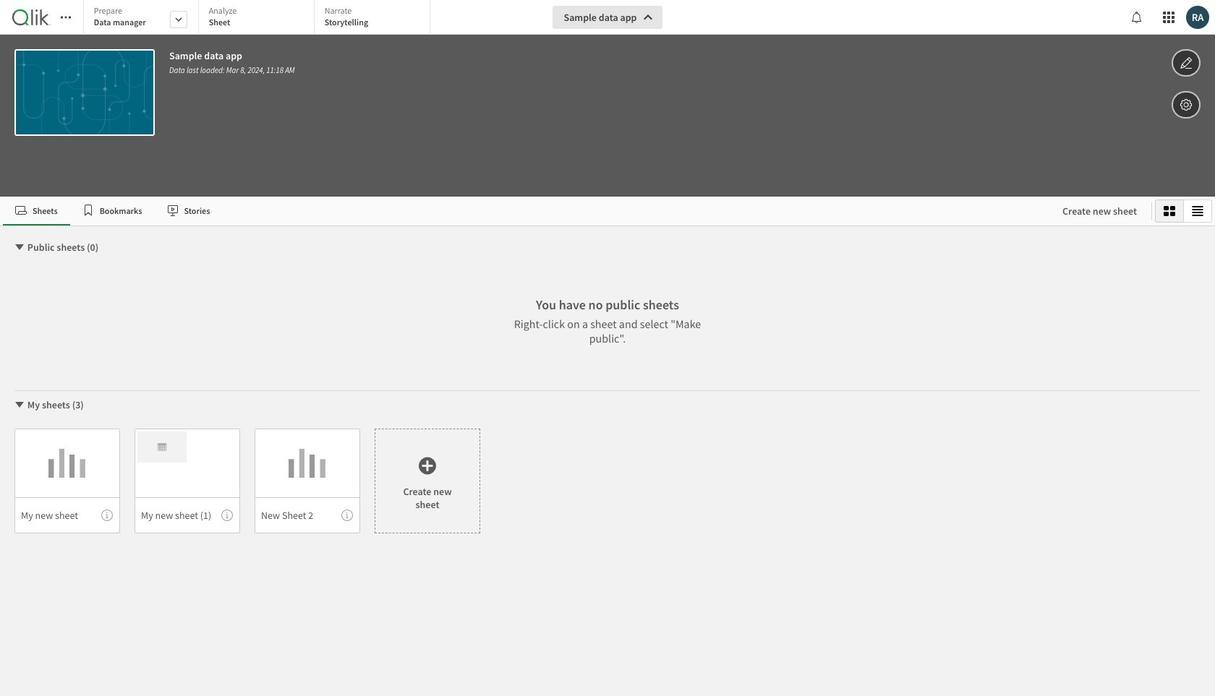 Task type: vqa. For each thing, say whether or not it's contained in the screenshot.
New Sheet 2 sheet is selected. Press the Spacebar or Enter key to open New Sheet 2 sheet. Use the right and left arrow keys to navigate. element menu item
yes



Task type: locate. For each thing, give the bounding box(es) containing it.
3 tooltip from the left
[[342, 510, 353, 522]]

group
[[1156, 200, 1213, 223]]

menu item for my new sheet (1) sheet is selected. press the spacebar or enter key to open my new sheet (1) sheet. use the right and left arrow keys to navigate. element
[[135, 498, 240, 534]]

tab list
[[83, 0, 435, 36], [3, 197, 1049, 226]]

0 horizontal spatial menu item
[[14, 498, 120, 534]]

tooltip for my new sheet sheet is selected. press the spacebar or enter key to open my new sheet sheet. use the right and left arrow keys to navigate. element
[[101, 510, 113, 522]]

2 menu item from the left
[[135, 498, 240, 534]]

1 menu item from the left
[[14, 498, 120, 534]]

tooltip inside the new sheet 2 sheet is selected. press the spacebar or enter key to open new sheet 2 sheet. use the right and left arrow keys to navigate. element
[[342, 510, 353, 522]]

grid view image
[[1164, 206, 1176, 217]]

toolbar
[[0, 0, 1216, 197]]

application
[[0, 0, 1216, 697]]

1 horizontal spatial tooltip
[[221, 510, 233, 522]]

2 horizontal spatial tooltip
[[342, 510, 353, 522]]

tooltip inside my new sheet (1) sheet is selected. press the spacebar or enter key to open my new sheet (1) sheet. use the right and left arrow keys to navigate. element
[[221, 510, 233, 522]]

1 horizontal spatial menu item
[[135, 498, 240, 534]]

1 vertical spatial tab list
[[3, 197, 1049, 226]]

2 horizontal spatial menu item
[[255, 498, 360, 534]]

1 tooltip from the left
[[101, 510, 113, 522]]

menu item
[[14, 498, 120, 534], [135, 498, 240, 534], [255, 498, 360, 534]]

collapse image
[[14, 242, 25, 253]]

menu item for my new sheet sheet is selected. press the spacebar or enter key to open my new sheet sheet. use the right and left arrow keys to navigate. element
[[14, 498, 120, 534]]

tooltip for my new sheet (1) sheet is selected. press the spacebar or enter key to open my new sheet (1) sheet. use the right and left arrow keys to navigate. element
[[221, 510, 233, 522]]

tooltip
[[101, 510, 113, 522], [221, 510, 233, 522], [342, 510, 353, 522]]

tooltip inside my new sheet sheet is selected. press the spacebar or enter key to open my new sheet sheet. use the right and left arrow keys to navigate. element
[[101, 510, 113, 522]]

2 tooltip from the left
[[221, 510, 233, 522]]

3 menu item from the left
[[255, 498, 360, 534]]

new sheet 2 sheet is selected. press the spacebar or enter key to open new sheet 2 sheet. use the right and left arrow keys to navigate. element
[[255, 429, 360, 534]]

0 horizontal spatial tooltip
[[101, 510, 113, 522]]

0 vertical spatial tab list
[[83, 0, 435, 36]]



Task type: describe. For each thing, give the bounding box(es) containing it.
menu item for the new sheet 2 sheet is selected. press the spacebar or enter key to open new sheet 2 sheet. use the right and left arrow keys to navigate. element
[[255, 498, 360, 534]]

app options image
[[1180, 96, 1193, 114]]

edit image
[[1180, 54, 1193, 72]]

list view image
[[1193, 206, 1204, 217]]

my new sheet (1) sheet is selected. press the spacebar or enter key to open my new sheet (1) sheet. use the right and left arrow keys to navigate. element
[[135, 429, 240, 534]]

my new sheet sheet is selected. press the spacebar or enter key to open my new sheet sheet. use the right and left arrow keys to navigate. element
[[14, 429, 120, 534]]

collapse image
[[14, 399, 25, 411]]

tooltip for the new sheet 2 sheet is selected. press the spacebar or enter key to open new sheet 2 sheet. use the right and left arrow keys to navigate. element
[[342, 510, 353, 522]]



